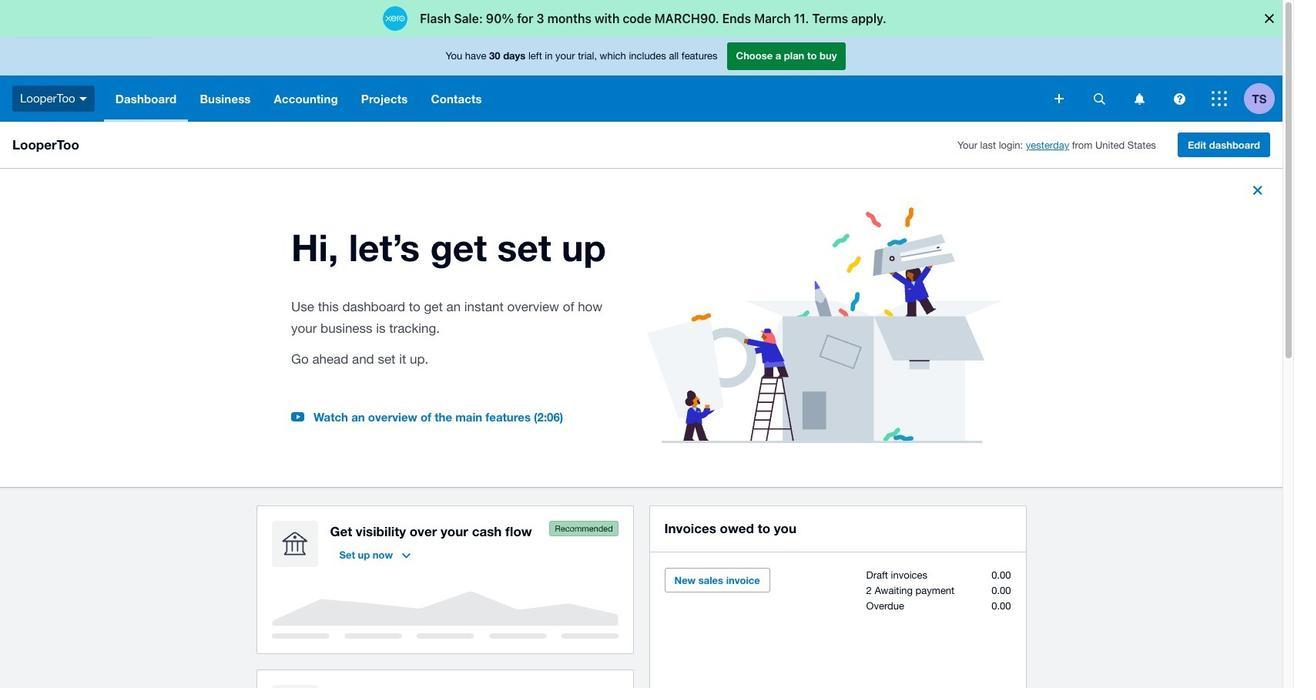 Task type: vqa. For each thing, say whether or not it's contained in the screenshot.
DIALOG
yes



Task type: locate. For each thing, give the bounding box(es) containing it.
svg image
[[1212, 91, 1228, 106], [1135, 93, 1145, 104], [1174, 93, 1186, 104]]

1 horizontal spatial svg image
[[1055, 94, 1064, 103]]

0 horizontal spatial svg image
[[1135, 93, 1145, 104]]

0 horizontal spatial svg image
[[79, 97, 87, 101]]

2 horizontal spatial svg image
[[1212, 91, 1228, 106]]

svg image
[[1094, 93, 1106, 104], [1055, 94, 1064, 103], [79, 97, 87, 101]]

dialog
[[0, 0, 1295, 37]]

recommended icon image
[[549, 521, 619, 536]]

banner
[[0, 37, 1283, 122]]

banking preview line graph image
[[272, 592, 619, 639]]



Task type: describe. For each thing, give the bounding box(es) containing it.
2 horizontal spatial svg image
[[1094, 93, 1106, 104]]

1 horizontal spatial svg image
[[1174, 93, 1186, 104]]

banking icon image
[[272, 521, 318, 567]]

close image
[[1246, 178, 1271, 203]]



